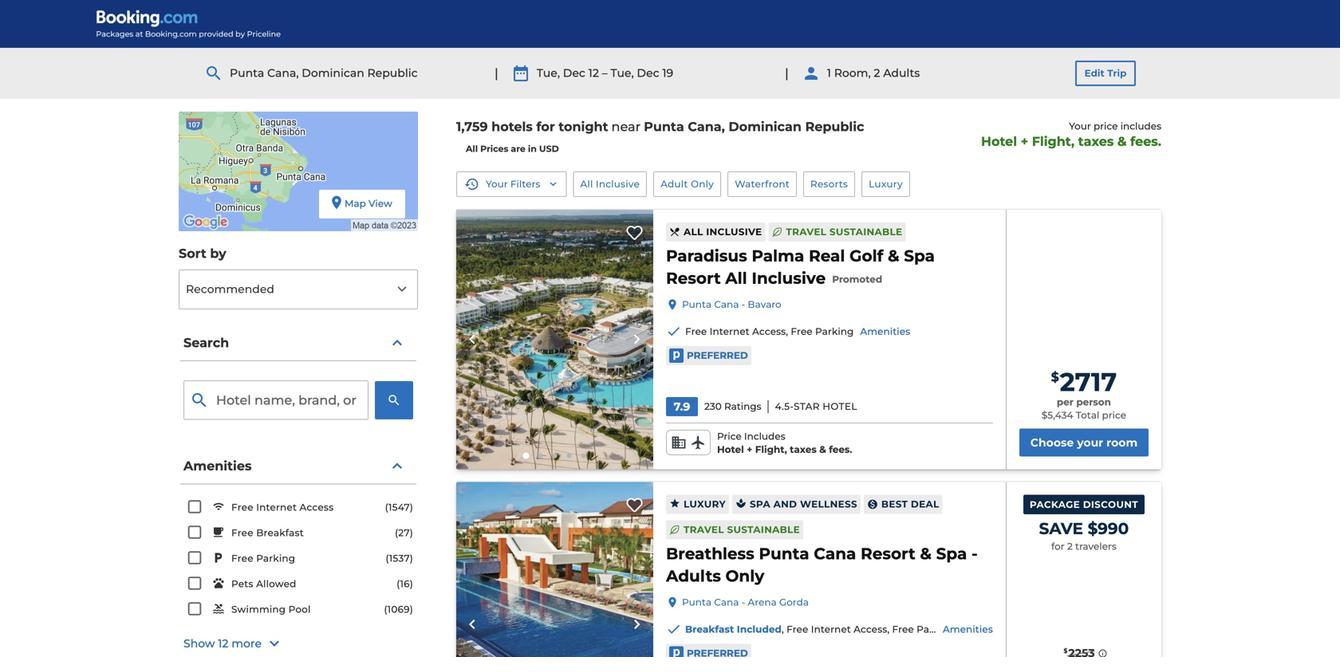 Task type: vqa. For each thing, say whether or not it's contained in the screenshot.
price includes hotel + car, taxes & fees.
no



Task type: locate. For each thing, give the bounding box(es) containing it.
cana inside breathless punta cana resort & spa - adults only
[[814, 544, 856, 564]]

access,
[[752, 326, 788, 337], [854, 624, 890, 635]]

photo carousel region for 2717
[[456, 210, 653, 469]]

0 vertical spatial resort
[[666, 268, 721, 288]]

1 vertical spatial 12
[[218, 637, 229, 651]]

0 vertical spatial fees.
[[1130, 134, 1162, 149]]

for up "usd"
[[536, 119, 555, 134]]

$ for $
[[1064, 648, 1068, 655]]

1 vertical spatial $
[[1064, 648, 1068, 655]]

person
[[1076, 396, 1111, 408]]

allowed
[[256, 579, 296, 590]]

1 vertical spatial fees.
[[829, 444, 852, 456]]

expand image
[[547, 178, 560, 190]]

0 horizontal spatial luxury
[[684, 499, 726, 510]]

1 horizontal spatial sustainable
[[830, 226, 903, 238]]

your inside 'your filters' button
[[486, 178, 508, 190]]

1 horizontal spatial 12
[[588, 66, 599, 80]]

price left includes
[[1094, 120, 1118, 132]]

1 horizontal spatial your
[[1069, 120, 1091, 132]]

for
[[536, 119, 555, 134], [1051, 541, 1065, 553]]

0 horizontal spatial cana,
[[267, 66, 299, 80]]

(1537)
[[386, 553, 413, 564]]

1 vertical spatial amenities
[[183, 458, 252, 474]]

0 vertical spatial dominican
[[302, 66, 364, 80]]

taxes down star
[[790, 444, 817, 456]]

punta down breathless
[[682, 597, 712, 608]]

(1069)
[[384, 604, 413, 615]]

internet right ',' at the bottom right of the page
[[811, 624, 851, 635]]

punta down the and
[[759, 544, 809, 564]]

tue, left –
[[537, 66, 560, 80]]

adults
[[883, 66, 920, 80], [666, 566, 721, 586]]

free internet access
[[231, 502, 334, 513]]

1 photo carousel region from the top
[[456, 210, 653, 469]]

resort
[[666, 268, 721, 288], [861, 544, 916, 564]]

breathless punta cana resort & spa - adults only
[[666, 544, 978, 586]]

0 vertical spatial $
[[1051, 369, 1059, 385]]

internet up the preferred
[[710, 326, 750, 337]]

travel up real
[[786, 226, 827, 238]]

all up paradisus
[[684, 226, 703, 238]]

internet up free breakfast
[[256, 502, 297, 513]]

fees. inside your price includes hotel + flight, taxes & fees.
[[1130, 134, 1162, 149]]

photo carousel region
[[456, 210, 653, 469], [456, 482, 653, 657]]

inclusive up paradisus
[[706, 226, 762, 238]]

recommended
[[186, 282, 274, 296]]

for down save on the bottom of page
[[1051, 541, 1065, 553]]

fees. inside price includes hotel + flight, taxes & fees.
[[829, 444, 852, 456]]

price inside your price includes hotel + flight, taxes & fees.
[[1094, 120, 1118, 132]]

paradisus
[[666, 246, 747, 265]]

+
[[1021, 134, 1028, 149], [747, 444, 753, 456]]

1 vertical spatial all inclusive
[[684, 226, 762, 238]]

cana left arena
[[714, 597, 739, 608]]

1 vertical spatial access,
[[854, 624, 890, 635]]

fees. down includes
[[1130, 134, 1162, 149]]

best
[[881, 499, 908, 510]]

tue, right –
[[611, 66, 634, 80]]

all
[[466, 144, 478, 154], [580, 178, 593, 190], [684, 226, 703, 238], [725, 268, 747, 288]]

2 horizontal spatial parking
[[917, 624, 955, 635]]

0 horizontal spatial taxes
[[790, 444, 817, 456]]

1 vertical spatial -
[[972, 544, 978, 564]]

hotel inside price includes hotel + flight, taxes & fees.
[[717, 444, 744, 456]]

sustainable up golf
[[830, 226, 903, 238]]

2 horizontal spatial internet
[[811, 624, 851, 635]]

| up hotels
[[495, 65, 498, 81]]

your for your price includes hotel + flight, taxes & fees.
[[1069, 120, 1091, 132]]

1 | from the left
[[495, 65, 498, 81]]

0 horizontal spatial $
[[1051, 369, 1059, 385]]

0 vertical spatial adults
[[883, 66, 920, 80]]

1 vertical spatial taxes
[[790, 444, 817, 456]]

go to image #1 image
[[523, 453, 529, 459]]

breakfast down punta  cana - arena gorda
[[685, 624, 734, 635]]

room
[[1107, 436, 1138, 449]]

2 | from the left
[[785, 65, 789, 81]]

0 vertical spatial -
[[742, 299, 745, 310]]

12 left the more
[[218, 637, 229, 651]]

1 horizontal spatial resort
[[861, 544, 916, 564]]

search button
[[180, 325, 416, 361]]

1 vertical spatial travel
[[684, 524, 724, 536]]

4.5-star hotel
[[775, 401, 857, 412]]

your left "filters"
[[486, 178, 508, 190]]

1 vertical spatial parking
[[256, 553, 295, 565]]

1 horizontal spatial tue,
[[611, 66, 634, 80]]

resort down the 'best'
[[861, 544, 916, 564]]

1 dec from the left
[[563, 66, 585, 80]]

0 vertical spatial your
[[1069, 120, 1091, 132]]

2 right room,
[[874, 66, 880, 80]]

cana down wellness
[[814, 544, 856, 564]]

punta down booking.com packages image
[[230, 66, 264, 80]]

0 vertical spatial travel
[[786, 226, 827, 238]]

1 horizontal spatial breakfast
[[685, 624, 734, 635]]

0 horizontal spatial dominican
[[302, 66, 364, 80]]

includes
[[1121, 120, 1162, 132]]

0 horizontal spatial sustainable
[[727, 524, 800, 536]]

12 left –
[[588, 66, 599, 80]]

resort down paradisus
[[666, 268, 721, 288]]

luxury right resorts at the top of the page
[[869, 178, 903, 190]]

1 horizontal spatial parking
[[815, 326, 854, 337]]

sustainable down the and
[[727, 524, 800, 536]]

go to image #3 image
[[552, 453, 557, 458]]

2 down save on the bottom of page
[[1067, 541, 1073, 553]]

2 vertical spatial spa
[[936, 544, 967, 564]]

by
[[210, 246, 226, 261]]

dec left –
[[563, 66, 585, 80]]

inclusive left adult
[[596, 178, 640, 190]]

all inclusive right "expand" image
[[580, 178, 640, 190]]

& right golf
[[888, 246, 899, 265]]

only right adult
[[691, 178, 714, 190]]

travel up breathless
[[684, 524, 724, 536]]

only up punta  cana - arena gorda
[[726, 566, 764, 586]]

|
[[495, 65, 498, 81], [785, 65, 789, 81]]

0 vertical spatial price
[[1094, 120, 1118, 132]]

1 horizontal spatial travel
[[786, 226, 827, 238]]

travel sustainable up breathless
[[684, 524, 800, 536]]

price down person
[[1102, 410, 1126, 421]]

hotel inside your price includes hotel + flight, taxes & fees.
[[981, 134, 1017, 149]]

punta down paradisus
[[682, 299, 712, 310]]

1 vertical spatial republic
[[805, 119, 864, 134]]

0 horizontal spatial your
[[486, 178, 508, 190]]

fees. down 4.5-star hotel
[[829, 444, 852, 456]]

resort inside paradisus palma real golf & spa resort all inclusive
[[666, 268, 721, 288]]

all up 'punta cana - bavaro'
[[725, 268, 747, 288]]

230
[[704, 401, 722, 412]]

edit
[[1085, 67, 1105, 79]]

hotel for price includes hotel + flight, taxes & fees.
[[717, 444, 744, 456]]

dec left the 19
[[637, 66, 659, 80]]

4.5-
[[775, 401, 794, 412]]

cana left bavaro
[[714, 299, 739, 310]]

adults down breathless
[[666, 566, 721, 586]]

swimming pool image
[[456, 482, 653, 657]]

go to image #2 image
[[538, 453, 543, 458]]

travelers
[[1075, 541, 1117, 553]]

cana
[[714, 299, 739, 310], [814, 544, 856, 564], [714, 597, 739, 608]]

0 vertical spatial luxury
[[869, 178, 903, 190]]

1 horizontal spatial dominican
[[729, 119, 802, 134]]

0 horizontal spatial breakfast
[[256, 527, 304, 539]]

0 vertical spatial travel sustainable
[[786, 226, 903, 238]]

adults right room,
[[883, 66, 920, 80]]

ratings
[[724, 401, 761, 412]]

0 vertical spatial republic
[[367, 66, 418, 80]]

2 photo carousel region from the top
[[456, 482, 653, 657]]

1 vertical spatial price
[[1102, 410, 1126, 421]]

spa inside breathless punta cana resort & spa - adults only
[[936, 544, 967, 564]]

map view
[[345, 198, 392, 209]]

pool
[[288, 604, 311, 616]]

Hotel name, brand, or keyword text field
[[183, 381, 369, 420]]

spa down "deal"
[[936, 544, 967, 564]]

0 vertical spatial amenities
[[860, 326, 910, 337]]

bavaro
[[748, 299, 782, 310]]

0 vertical spatial breakfast
[[256, 527, 304, 539]]

0 horizontal spatial access,
[[752, 326, 788, 337]]

deal
[[911, 499, 939, 510]]

1 vertical spatial dominican
[[729, 119, 802, 134]]

–
[[602, 66, 608, 80]]

taxes inside price includes hotel + flight, taxes & fees.
[[790, 444, 817, 456]]

price inside $ 2717 per person $5,434 total price
[[1102, 410, 1126, 421]]

flight, inside price includes hotel + flight, taxes & fees.
[[755, 444, 787, 456]]

punta
[[230, 66, 264, 80], [644, 119, 684, 134], [682, 299, 712, 310], [759, 544, 809, 564], [682, 597, 712, 608]]

your down edit
[[1069, 120, 1091, 132]]

& inside breathless punta cana resort & spa - adults only
[[920, 544, 932, 564]]

internet for access
[[256, 502, 297, 513]]

access, down breathless punta cana resort & spa - adults only element
[[854, 624, 890, 635]]

show 12 more
[[183, 637, 262, 651]]

- inside breathless punta cana resort & spa - adults only
[[972, 544, 978, 564]]

1 horizontal spatial spa
[[904, 246, 935, 265]]

breathless
[[666, 544, 754, 564]]

0 vertical spatial all inclusive
[[580, 178, 640, 190]]

internet
[[710, 326, 750, 337], [256, 502, 297, 513], [811, 624, 851, 635]]

1 vertical spatial cana
[[814, 544, 856, 564]]

travel sustainable up real
[[786, 226, 903, 238]]

0 horizontal spatial hotel
[[717, 444, 744, 456]]

& down 4.5-star hotel
[[819, 444, 826, 456]]

price
[[717, 431, 742, 442]]

flight,
[[1032, 134, 1075, 149], [755, 444, 787, 456]]

spa
[[904, 246, 935, 265], [750, 499, 771, 510], [936, 544, 967, 564]]

1 vertical spatial flight,
[[755, 444, 787, 456]]

edit trip button
[[1075, 61, 1136, 86]]

access, down bavaro
[[752, 326, 788, 337]]

price
[[1094, 120, 1118, 132], [1102, 410, 1126, 421]]

1 vertical spatial 2
[[1067, 541, 1073, 553]]

dec
[[563, 66, 585, 80], [637, 66, 659, 80]]

punta cana, dominican republic
[[230, 66, 418, 80]]

spa and wellness
[[750, 499, 857, 510]]

spa for real
[[904, 246, 935, 265]]

all inclusive up paradisus
[[684, 226, 762, 238]]

spa left the and
[[750, 499, 771, 510]]

paradisus palma real golf & spa resort all inclusive
[[666, 246, 935, 288]]

spa right golf
[[904, 246, 935, 265]]

0 horizontal spatial amenities
[[183, 458, 252, 474]]

all inside paradisus palma real golf & spa resort all inclusive
[[725, 268, 747, 288]]

+ inside your price includes hotel + flight, taxes & fees.
[[1021, 134, 1028, 149]]

0 horizontal spatial fees.
[[829, 444, 852, 456]]

& down includes
[[1118, 134, 1127, 149]]

punta for punta cana, dominican republic
[[230, 66, 264, 80]]

map
[[345, 198, 366, 209]]

taxes down edit
[[1078, 134, 1114, 149]]

adult
[[661, 178, 688, 190]]

2
[[874, 66, 880, 80], [1067, 541, 1073, 553]]

0 horizontal spatial |
[[495, 65, 498, 81]]

1 vertical spatial +
[[747, 444, 753, 456]]

0 horizontal spatial flight,
[[755, 444, 787, 456]]

0 vertical spatial hotel
[[981, 134, 1017, 149]]

1 horizontal spatial hotel
[[823, 401, 857, 412]]

dominican
[[302, 66, 364, 80], [729, 119, 802, 134]]

1 horizontal spatial only
[[726, 566, 764, 586]]

0 vertical spatial cana
[[714, 299, 739, 310]]

your inside your price includes hotel + flight, taxes & fees.
[[1069, 120, 1091, 132]]

breakfast down free internet access
[[256, 527, 304, 539]]

1 vertical spatial only
[[726, 566, 764, 586]]

only
[[691, 178, 714, 190], [726, 566, 764, 586]]

&
[[1118, 134, 1127, 149], [888, 246, 899, 265], [819, 444, 826, 456], [920, 544, 932, 564]]

1 horizontal spatial internet
[[710, 326, 750, 337]]

2 dec from the left
[[637, 66, 659, 80]]

| left 1
[[785, 65, 789, 81]]

wellness
[[800, 499, 857, 510]]

& down "deal"
[[920, 544, 932, 564]]

spa inside paradisus palma real golf & spa resort all inclusive
[[904, 246, 935, 265]]

punta cana - bavaro
[[682, 299, 782, 310]]

parking
[[815, 326, 854, 337], [256, 553, 295, 565], [917, 624, 955, 635]]

0 horizontal spatial dec
[[563, 66, 585, 80]]

2 vertical spatial cana
[[714, 597, 739, 608]]

2 vertical spatial -
[[742, 597, 745, 608]]

arena
[[748, 597, 777, 608]]

2 horizontal spatial spa
[[936, 544, 967, 564]]

1 horizontal spatial for
[[1051, 541, 1065, 553]]

star
[[794, 401, 820, 412]]

hotel for 4.5-star hotel
[[823, 401, 857, 412]]

12
[[588, 66, 599, 80], [218, 637, 229, 651]]

0 horizontal spatial resort
[[666, 268, 721, 288]]

room,
[[834, 66, 871, 80]]

1,759
[[456, 119, 488, 134]]

1 horizontal spatial cana,
[[688, 119, 725, 134]]

0 vertical spatial +
[[1021, 134, 1028, 149]]

taxes
[[1078, 134, 1114, 149], [790, 444, 817, 456]]

0 horizontal spatial +
[[747, 444, 753, 456]]

1 horizontal spatial republic
[[805, 119, 864, 134]]

your filters
[[486, 178, 540, 190]]

0 horizontal spatial all inclusive
[[580, 178, 640, 190]]

luxury up breathless
[[684, 499, 726, 510]]

cana,
[[267, 66, 299, 80], [688, 119, 725, 134]]

0 vertical spatial 2
[[874, 66, 880, 80]]

1 vertical spatial resort
[[861, 544, 916, 564]]

1 horizontal spatial dec
[[637, 66, 659, 80]]

punta for punta cana - bavaro
[[682, 299, 712, 310]]

sort
[[179, 246, 206, 261]]

sustainable
[[830, 226, 903, 238], [727, 524, 800, 536]]

hotel
[[981, 134, 1017, 149], [823, 401, 857, 412], [717, 444, 744, 456]]

inclusive down palma
[[752, 268, 826, 288]]

$ inside $ 2717 per person $5,434 total price
[[1051, 369, 1059, 385]]

included
[[737, 624, 782, 635]]

your price includes hotel + flight, taxes & fees.
[[981, 120, 1162, 149]]

1 horizontal spatial |
[[785, 65, 789, 81]]

0 horizontal spatial internet
[[256, 502, 297, 513]]

2 vertical spatial inclusive
[[752, 268, 826, 288]]

0 vertical spatial spa
[[904, 246, 935, 265]]



Task type: describe. For each thing, give the bounding box(es) containing it.
total
[[1076, 410, 1100, 421]]

19
[[662, 66, 673, 80]]

flight, inside your price includes hotel + flight, taxes & fees.
[[1032, 134, 1075, 149]]

free internet access, free parking amenities
[[685, 326, 910, 337]]

per
[[1057, 396, 1074, 408]]

internet for access,
[[710, 326, 750, 337]]

booking.com packages image
[[96, 10, 282, 38]]

tue, dec 12 – tue, dec 19
[[537, 66, 673, 80]]

free parking
[[231, 553, 295, 565]]

+ inside price includes hotel + flight, taxes & fees.
[[747, 444, 753, 456]]

0 vertical spatial parking
[[815, 326, 854, 337]]

recommended button
[[179, 270, 418, 310]]

1 horizontal spatial adults
[[883, 66, 920, 80]]

punta  cana - arena gorda
[[682, 597, 809, 608]]

adult only
[[661, 178, 714, 190]]

| for tue, dec 12 – tue, dec 19
[[495, 65, 498, 81]]

real
[[809, 246, 845, 265]]

your filters button
[[456, 171, 567, 197]]

1 vertical spatial breakfast
[[685, 624, 734, 635]]

in
[[528, 144, 537, 154]]

1 tue, from the left
[[537, 66, 560, 80]]

0 horizontal spatial travel
[[684, 524, 724, 536]]

all down 1,759 at the left top of page
[[466, 144, 478, 154]]

go to image #5 image
[[581, 453, 586, 458]]

1 horizontal spatial amenities
[[860, 326, 910, 337]]

$990
[[1088, 519, 1129, 539]]

230 ratings
[[704, 401, 761, 412]]

best deal
[[881, 499, 939, 510]]

(1547)
[[385, 502, 413, 513]]

are
[[511, 144, 526, 154]]

and
[[774, 499, 797, 510]]

property building image
[[456, 210, 653, 469]]

show
[[183, 637, 215, 651]]

all right "expand" image
[[580, 178, 593, 190]]

tonight
[[559, 119, 608, 134]]

breathless punta cana resort & spa - adults only element
[[666, 543, 993, 587]]

sort by
[[179, 246, 226, 261]]

swimming
[[231, 604, 286, 616]]

punta right near
[[644, 119, 684, 134]]

choose
[[1030, 436, 1074, 449]]

paradisus palma real golf & spa resort all inclusive - promoted element
[[666, 245, 993, 289]]

package
[[1030, 499, 1080, 510]]

1 vertical spatial luxury
[[684, 499, 726, 510]]

0 vertical spatial for
[[536, 119, 555, 134]]

filters
[[510, 178, 540, 190]]

resorts
[[810, 178, 848, 190]]

near
[[612, 119, 641, 134]]

discount
[[1083, 499, 1138, 510]]

save
[[1039, 519, 1083, 539]]

2 vertical spatial parking
[[917, 624, 955, 635]]

edit trip
[[1085, 67, 1127, 79]]

0 horizontal spatial spa
[[750, 499, 771, 510]]

swimming pool
[[231, 604, 311, 616]]

gorda
[[779, 597, 809, 608]]

2 vertical spatial internet
[[811, 624, 851, 635]]

1
[[827, 66, 831, 80]]

waterfront
[[735, 178, 790, 190]]

free breakfast
[[231, 527, 304, 539]]

inclusive inside paradisus palma real golf & spa resort all inclusive
[[752, 268, 826, 288]]

2717
[[1060, 366, 1117, 398]]

your
[[1077, 436, 1103, 449]]

go to image #4 image
[[567, 453, 572, 458]]

1 horizontal spatial luxury
[[869, 178, 903, 190]]

show 12 more button
[[183, 635, 413, 654]]

includes
[[744, 431, 785, 442]]

choose your room button
[[1019, 429, 1149, 457]]

1 horizontal spatial access,
[[854, 624, 890, 635]]

your for your filters
[[486, 178, 508, 190]]

0 horizontal spatial republic
[[367, 66, 418, 80]]

trip
[[1107, 67, 1127, 79]]

golf
[[850, 246, 883, 265]]

1 vertical spatial cana,
[[688, 119, 725, 134]]

1,759 hotels for tonight near punta cana, dominican republic
[[456, 119, 864, 134]]

preferred
[[687, 350, 748, 361]]

$5,434
[[1042, 410, 1073, 421]]

2 horizontal spatial amenities
[[943, 624, 993, 635]]

only inside breathless punta cana resort & spa - adults only
[[726, 566, 764, 586]]

taxes inside your price includes hotel + flight, taxes & fees.
[[1078, 134, 1114, 149]]

1 horizontal spatial 2
[[1067, 541, 1073, 553]]

adults inside breathless punta cana resort & spa - adults only
[[666, 566, 721, 586]]

0 vertical spatial cana,
[[267, 66, 299, 80]]

12 inside the show 12 more button
[[218, 637, 229, 651]]

punta inside breathless punta cana resort & spa - adults only
[[759, 544, 809, 564]]

prices
[[480, 144, 508, 154]]

& inside paradisus palma real golf & spa resort all inclusive
[[888, 246, 899, 265]]

access
[[300, 502, 334, 513]]

spa for cana
[[936, 544, 967, 564]]

$ 2717 per person $5,434 total price
[[1042, 366, 1126, 421]]

pets
[[231, 579, 253, 590]]

cana for punta
[[714, 597, 739, 608]]

1 room, 2 adults
[[827, 66, 920, 80]]

0 vertical spatial 12
[[588, 66, 599, 80]]

,
[[782, 624, 784, 635]]

amenities inside dropdown button
[[183, 458, 252, 474]]

0 vertical spatial inclusive
[[596, 178, 640, 190]]

punta for punta  cana - arena gorda
[[682, 597, 712, 608]]

& inside price includes hotel + flight, taxes & fees.
[[819, 444, 826, 456]]

1 horizontal spatial all inclusive
[[684, 226, 762, 238]]

0 vertical spatial sustainable
[[830, 226, 903, 238]]

1 vertical spatial inclusive
[[706, 226, 762, 238]]

more
[[232, 637, 262, 651]]

| for 1 room, 2 adults
[[785, 65, 789, 81]]

- for -
[[742, 597, 745, 608]]

all prices are in usd
[[466, 144, 559, 154]]

& inside your price includes hotel + flight, taxes & fees.
[[1118, 134, 1127, 149]]

search
[[183, 335, 229, 350]]

resort inside breathless punta cana resort & spa - adults only
[[861, 544, 916, 564]]

- for resort
[[742, 299, 745, 310]]

0 vertical spatial only
[[691, 178, 714, 190]]

hotels
[[491, 119, 533, 134]]

0 vertical spatial access,
[[752, 326, 788, 337]]

for 2 travelers
[[1051, 541, 1117, 553]]

price includes hotel + flight, taxes & fees.
[[717, 431, 852, 456]]

save $990
[[1039, 519, 1129, 539]]

(27)
[[395, 527, 413, 539]]

cana for palma
[[714, 299, 739, 310]]

usd
[[539, 144, 559, 154]]

0 horizontal spatial 2
[[874, 66, 880, 80]]

breakfast included , free internet access, free parking
[[685, 624, 955, 635]]

7.9
[[674, 400, 690, 413]]

1 vertical spatial sustainable
[[727, 524, 800, 536]]

2 tue, from the left
[[611, 66, 634, 80]]

view
[[369, 198, 392, 209]]

palma
[[752, 246, 804, 265]]

$ for $ 2717 per person $5,434 total price
[[1051, 369, 1059, 385]]

pets allowed
[[231, 579, 296, 590]]

1 vertical spatial travel sustainable
[[684, 524, 800, 536]]

photo carousel region for save $990
[[456, 482, 653, 657]]



